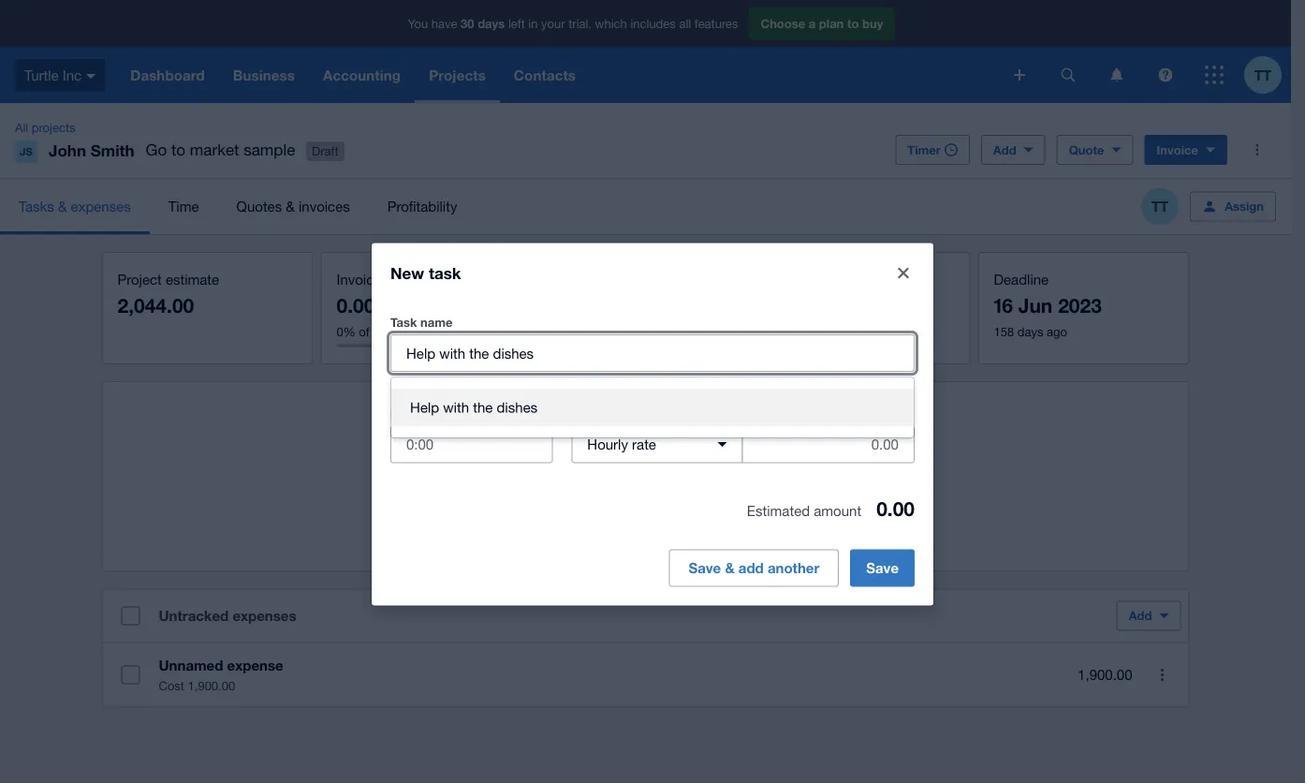 Task type: describe. For each thing, give the bounding box(es) containing it.
go to market sample
[[146, 141, 295, 159]]

save button
[[851, 549, 915, 587]]

hourly rate button
[[572, 426, 743, 463]]

timer
[[908, 142, 941, 157]]

2 horizontal spatial estimate
[[657, 324, 704, 339]]

includes
[[631, 16, 676, 31]]

cost
[[159, 679, 185, 693]]

2 project from the left
[[616, 324, 654, 339]]

have
[[432, 16, 458, 31]]

expense
[[227, 657, 283, 674]]

task
[[391, 315, 417, 330]]

save for save & add another
[[689, 560, 722, 577]]

new task
[[391, 264, 461, 282]]

which
[[595, 16, 627, 31]]

profitability
[[388, 198, 458, 215]]

jun
[[1019, 294, 1053, 317]]

1 horizontal spatial expenses
[[233, 608, 296, 624]]

dishes
[[497, 399, 538, 415]]

new
[[391, 264, 425, 282]]

all projects
[[15, 120, 75, 134]]

close button
[[885, 254, 923, 292]]

ago
[[1047, 324, 1068, 339]]

buy
[[863, 16, 884, 31]]

Name or choose task field
[[392, 335, 914, 371]]

market
[[190, 141, 239, 159]]

1 horizontal spatial 1,900.00
[[1078, 667, 1133, 683]]

estimated hours
[[391, 407, 486, 421]]

1 horizontal spatial add
[[1130, 608, 1153, 623]]

invoiced
[[337, 271, 390, 287]]

you
[[408, 16, 428, 31]]

project estimate 2,044.00
[[118, 271, 219, 317]]

help with the dishes button
[[392, 389, 914, 426]]

john
[[49, 141, 86, 159]]

0%
[[337, 324, 356, 339]]

quote
[[1070, 142, 1105, 157]]

days inside "deadline 16 jun 2023 158 days ago"
[[1018, 324, 1044, 339]]

go
[[146, 141, 167, 159]]

project inside invoiced 0.00 0% of project estimate
[[373, 324, 411, 339]]

amount
[[814, 502, 862, 519]]

save for save
[[867, 560, 899, 577]]

left
[[509, 16, 525, 31]]

save & add another
[[689, 560, 820, 577]]

name
[[421, 315, 453, 330]]

& for save
[[725, 560, 735, 577]]

turtle inc
[[24, 67, 82, 83]]

1 vertical spatial tt
[[1152, 198, 1169, 215]]

with
[[443, 399, 469, 415]]

svg image inside 'turtle inc' popup button
[[86, 74, 96, 78]]

hours
[[453, 407, 486, 421]]

hourly
[[588, 436, 629, 452]]

task
[[429, 264, 461, 282]]

tt button
[[1245, 47, 1292, 103]]

a
[[809, 16, 816, 31]]

new task dialog
[[372, 243, 934, 634]]

invoice button
[[1145, 135, 1228, 165]]

add
[[739, 560, 764, 577]]

2,044.00
[[118, 294, 194, 317]]

the
[[473, 399, 493, 415]]

unnamed
[[159, 657, 223, 674]]

unnamed expense cost 1,900.00
[[159, 657, 283, 693]]

158
[[994, 324, 1015, 339]]

invoices
[[299, 198, 350, 215]]

choose
[[761, 16, 806, 31]]

loading progress bar
[[716, 503, 793, 634]]

1,900.00 inside unnamed expense cost 1,900.00
[[188, 679, 235, 693]]

js
[[20, 146, 32, 158]]

tasks & expenses link
[[0, 179, 150, 234]]

estimated for estimated hours
[[391, 407, 449, 421]]

2 horizontal spatial svg image
[[1112, 68, 1124, 82]]

untracked
[[159, 608, 229, 624]]

john smith
[[49, 141, 135, 159]]

& for quotes
[[286, 198, 295, 215]]

sample
[[244, 141, 295, 159]]

quotes
[[237, 198, 282, 215]]

assign
[[1225, 199, 1265, 214]]

choose a plan to buy
[[761, 16, 884, 31]]

plan
[[820, 16, 844, 31]]

turtle inc button
[[0, 47, 116, 103]]



Task type: vqa. For each thing, say whether or not it's contained in the screenshot.
More Save options... Image
no



Task type: locate. For each thing, give the bounding box(es) containing it.
1,900.00
[[1078, 667, 1133, 683], [188, 679, 235, 693]]

estimate down task on the left of page
[[414, 324, 461, 339]]

estimated left the amount in the bottom right of the page
[[747, 502, 810, 519]]

2 save from the left
[[867, 560, 899, 577]]

0 vertical spatial estimated
[[391, 407, 449, 421]]

project
[[373, 324, 411, 339], [616, 324, 654, 339]]

1 horizontal spatial tt
[[1255, 67, 1272, 83]]

expenses
[[71, 198, 131, 215], [233, 608, 296, 624]]

0 vertical spatial 0.00
[[337, 294, 375, 317]]

1 horizontal spatial add button
[[1117, 601, 1182, 631]]

save inside button
[[689, 560, 722, 577]]

0 horizontal spatial estimate
[[166, 271, 219, 287]]

2 of from the left
[[602, 324, 613, 339]]

tasks & expenses
[[19, 198, 131, 215]]

expenses down john smith
[[71, 198, 131, 215]]

time link
[[150, 179, 218, 234]]

& for tasks
[[58, 198, 67, 215]]

&
[[58, 198, 67, 215], [286, 198, 295, 215], [725, 560, 735, 577]]

profitability link
[[369, 179, 476, 234]]

add
[[994, 142, 1017, 157], [1130, 608, 1153, 623]]

1 horizontal spatial of
[[602, 324, 613, 339]]

1 vertical spatial add
[[1130, 608, 1153, 623]]

0 horizontal spatial estimated
[[391, 407, 449, 421]]

0 horizontal spatial &
[[58, 198, 67, 215]]

0 vertical spatial add
[[994, 142, 1017, 157]]

timer button
[[896, 135, 970, 165]]

1 save from the left
[[689, 560, 722, 577]]

1 vertical spatial add button
[[1117, 601, 1182, 631]]

draft
[[312, 144, 339, 158]]

inc
[[63, 67, 82, 83]]

save left add
[[689, 560, 722, 577]]

expenses up expense
[[233, 608, 296, 624]]

0.00 right the amount in the bottom right of the page
[[877, 497, 915, 520]]

1 horizontal spatial save
[[867, 560, 899, 577]]

1 horizontal spatial days
[[1018, 324, 1044, 339]]

1 vertical spatial estimated
[[747, 502, 810, 519]]

0 vertical spatial days
[[478, 16, 505, 31]]

0 vertical spatial add button
[[982, 135, 1046, 165]]

0 horizontal spatial days
[[478, 16, 505, 31]]

features
[[695, 16, 739, 31]]

days inside tt banner
[[478, 16, 505, 31]]

0 vertical spatial tt
[[1255, 67, 1272, 83]]

0.00 down invoiced
[[337, 294, 375, 317]]

quotes & invoices link
[[218, 179, 369, 234]]

1 horizontal spatial svg image
[[1159, 68, 1173, 82]]

0 vertical spatial expenses
[[71, 198, 131, 215]]

save right another
[[867, 560, 899, 577]]

0 horizontal spatial tt
[[1152, 198, 1169, 215]]

1 horizontal spatial estimate
[[414, 324, 461, 339]]

1 horizontal spatial project
[[616, 324, 654, 339]]

days
[[478, 16, 505, 31], [1018, 324, 1044, 339]]

assign button
[[1191, 192, 1277, 222]]

0 horizontal spatial of
[[359, 324, 370, 339]]

& right quotes
[[286, 198, 295, 215]]

1 vertical spatial to
[[171, 141, 186, 159]]

all projects link
[[7, 118, 83, 137]]

estimated amount
[[747, 502, 862, 519]]

all
[[15, 120, 28, 134]]

in
[[529, 16, 538, 31]]

deadline
[[994, 271, 1049, 287]]

smith
[[91, 141, 135, 159]]

2 horizontal spatial svg image
[[1206, 66, 1224, 84]]

deadline 16 jun 2023 158 days ago
[[994, 271, 1102, 339]]

days down jun
[[1018, 324, 1044, 339]]

help with the dishes list box
[[392, 378, 914, 437]]

all
[[680, 16, 692, 31]]

0 horizontal spatial expenses
[[71, 198, 131, 215]]

to left the buy
[[848, 16, 859, 31]]

0.00 inside new task dialog
[[877, 497, 915, 520]]

to right go
[[171, 141, 186, 159]]

1 of from the left
[[359, 324, 370, 339]]

projects
[[32, 120, 75, 134]]

days right the 30
[[478, 16, 505, 31]]

0 horizontal spatial 1,900.00
[[188, 679, 235, 693]]

& right the tasks
[[58, 198, 67, 215]]

0 horizontal spatial add button
[[982, 135, 1046, 165]]

16
[[994, 294, 1014, 317]]

invoiced 0.00 0% of project estimate
[[337, 271, 461, 339]]

svg image up quote popup button
[[1112, 68, 1124, 82]]

save & add another button
[[669, 503, 840, 634]]

estimated
[[391, 407, 449, 421], [747, 502, 810, 519]]

30
[[461, 16, 475, 31]]

92.95%
[[556, 324, 599, 339]]

0.00 inside invoiced 0.00 0% of project estimate
[[337, 294, 375, 317]]

tt banner
[[0, 0, 1292, 103]]

charge group
[[572, 426, 915, 463]]

save
[[689, 560, 722, 577], [867, 560, 899, 577]]

navigation
[[116, 47, 1001, 103]]

add button
[[982, 135, 1046, 165], [1117, 601, 1182, 631]]

quote button
[[1057, 135, 1134, 165]]

help with the dishes group
[[392, 378, 914, 437]]

0 horizontal spatial svg image
[[86, 74, 96, 78]]

svg image
[[1062, 68, 1076, 82], [1112, 68, 1124, 82], [86, 74, 96, 78]]

project right 0%
[[373, 324, 411, 339]]

task name
[[391, 315, 453, 330]]

1 horizontal spatial 0.00
[[877, 497, 915, 520]]

1 vertical spatial 0.00
[[877, 497, 915, 520]]

estimated left hours
[[391, 407, 449, 421]]

svg image
[[1206, 66, 1224, 84], [1159, 68, 1173, 82], [1015, 69, 1026, 81]]

close image
[[898, 267, 910, 279]]

0 horizontal spatial svg image
[[1015, 69, 1026, 81]]

hourly rate
[[588, 436, 657, 452]]

1 project from the left
[[373, 324, 411, 339]]

tasks
[[19, 198, 54, 215]]

Estimated hours field
[[392, 427, 552, 462]]

rate
[[632, 436, 657, 452]]

estimate
[[166, 271, 219, 287], [414, 324, 461, 339], [657, 324, 704, 339]]

tt
[[1255, 67, 1272, 83], [1152, 198, 1169, 215]]

1 horizontal spatial to
[[848, 16, 859, 31]]

0 horizontal spatial 0.00
[[337, 294, 375, 317]]

0 horizontal spatial project
[[373, 324, 411, 339]]

0 horizontal spatial to
[[171, 141, 186, 159]]

0.00 field
[[743, 427, 914, 462]]

trial,
[[569, 16, 592, 31]]

untracked expenses
[[159, 608, 296, 624]]

save inside button
[[867, 560, 899, 577]]

& inside button
[[725, 560, 735, 577]]

estimate inside invoiced 0.00 0% of project estimate
[[414, 324, 461, 339]]

to inside tt banner
[[848, 16, 859, 31]]

estimate up '2,044.00'
[[166, 271, 219, 287]]

tt inside popup button
[[1255, 67, 1272, 83]]

turtle
[[24, 67, 59, 83]]

of inside invoiced 0.00 0% of project estimate
[[359, 324, 370, 339]]

quotes & invoices
[[237, 198, 350, 215]]

time
[[168, 198, 199, 215]]

another
[[768, 560, 820, 577]]

2 horizontal spatial &
[[725, 560, 735, 577]]

your
[[542, 16, 565, 31]]

estimated for estimated amount
[[747, 502, 810, 519]]

1 horizontal spatial svg image
[[1062, 68, 1076, 82]]

project right 92.95%
[[616, 324, 654, 339]]

0 horizontal spatial save
[[689, 560, 722, 577]]

92.95% of project estimate
[[556, 324, 704, 339]]

0.00
[[337, 294, 375, 317], [877, 497, 915, 520]]

svg image up quote
[[1062, 68, 1076, 82]]

2023
[[1059, 294, 1102, 317]]

invoice
[[1157, 142, 1199, 157]]

navigation inside tt banner
[[116, 47, 1001, 103]]

of right 92.95%
[[602, 324, 613, 339]]

svg image right inc
[[86, 74, 96, 78]]

help
[[410, 399, 439, 415]]

1 horizontal spatial &
[[286, 198, 295, 215]]

1 vertical spatial days
[[1018, 324, 1044, 339]]

you have 30 days left in your trial, which includes all features
[[408, 16, 739, 31]]

0 vertical spatial to
[[848, 16, 859, 31]]

estimate up help with the dishes list box
[[657, 324, 704, 339]]

to
[[848, 16, 859, 31], [171, 141, 186, 159]]

of right 0%
[[359, 324, 370, 339]]

& left add
[[725, 560, 735, 577]]

estimate inside the project estimate 2,044.00
[[166, 271, 219, 287]]

1 vertical spatial expenses
[[233, 608, 296, 624]]

0 horizontal spatial add
[[994, 142, 1017, 157]]

of
[[359, 324, 370, 339], [602, 324, 613, 339]]

1 horizontal spatial estimated
[[747, 502, 810, 519]]

help with the dishes
[[410, 399, 538, 415]]

project
[[118, 271, 162, 287]]



